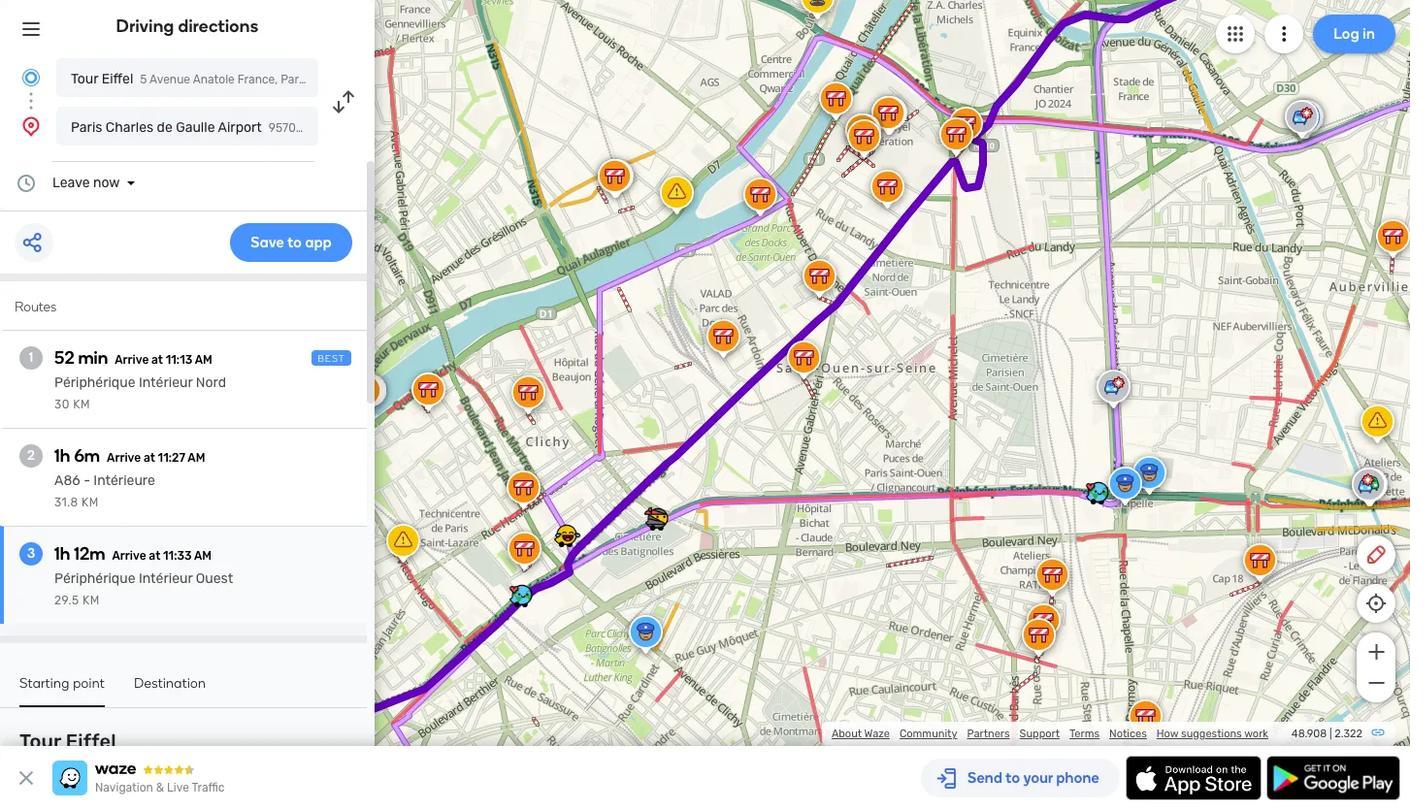 Task type: describe. For each thing, give the bounding box(es) containing it.
partners link
[[967, 728, 1010, 740]]

notices
[[1109, 728, 1147, 740]]

tour for tour eiffel
[[19, 730, 61, 753]]

km for 6m
[[82, 496, 99, 509]]

1
[[29, 349, 33, 366]]

2
[[27, 447, 35, 464]]

périphérique for 12m
[[54, 571, 135, 587]]

point
[[73, 675, 105, 692]]

charles
[[106, 119, 153, 136]]

paris,
[[281, 73, 311, 86]]

about
[[832, 728, 862, 740]]

a86 - intérieure 31.8 km
[[54, 473, 155, 509]]

zoom out image
[[1364, 672, 1388, 695]]

airport
[[218, 119, 262, 136]]

am for min
[[195, 353, 212, 367]]

périphérique for min
[[54, 375, 135, 391]]

11:33
[[163, 549, 192, 563]]

support
[[1020, 728, 1060, 740]]

routes
[[15, 299, 57, 315]]

km for 12m
[[82, 594, 100, 607]]

anatole
[[193, 73, 235, 86]]

52 min arrive at 11:13 am
[[54, 347, 212, 369]]

eiffel for tour eiffel
[[66, 730, 116, 753]]

traffic
[[192, 781, 225, 795]]

2.322
[[1335, 728, 1363, 740]]

am for 6m
[[188, 451, 205, 465]]

gaulle
[[176, 119, 215, 136]]

paris charles de gaulle airport button
[[56, 107, 318, 146]]

52
[[54, 347, 74, 369]]

min
[[78, 347, 108, 369]]

|
[[1329, 728, 1332, 740]]

eiffel for tour eiffel 5 avenue anatole france, paris, france
[[102, 71, 133, 87]]

pencil image
[[1364, 543, 1388, 567]]

11:13
[[166, 353, 192, 367]]

5
[[140, 73, 147, 86]]

arrive for 1h 12m
[[112, 549, 146, 563]]

destination
[[134, 675, 206, 692]]

terms
[[1069, 728, 1100, 740]]

tour for tour eiffel 5 avenue anatole france, paris, france
[[71, 71, 98, 87]]

paris charles de gaulle airport
[[71, 119, 262, 136]]

location image
[[19, 115, 43, 138]]

nord
[[196, 375, 226, 391]]

paris
[[71, 119, 102, 136]]

terms link
[[1069, 728, 1100, 740]]

notices link
[[1109, 728, 1147, 740]]

tour eiffel 5 avenue anatole france, paris, france
[[71, 71, 351, 87]]

partners
[[967, 728, 1010, 740]]

navigation
[[95, 781, 153, 795]]

link image
[[1370, 725, 1386, 740]]

leave now
[[52, 175, 120, 191]]

starting point
[[19, 675, 105, 692]]



Task type: vqa. For each thing, say whether or not it's contained in the screenshot.
1st option from the bottom of the page
no



Task type: locate. For each thing, give the bounding box(es) containing it.
driving directions
[[116, 16, 259, 37]]

29.5
[[54, 594, 79, 607]]

current location image
[[19, 66, 43, 89]]

support link
[[1020, 728, 1060, 740]]

km inside périphérique intérieur nord 30 km
[[73, 398, 90, 411]]

1 vertical spatial arrive
[[107, 451, 141, 465]]

2 1h from the top
[[54, 543, 70, 565]]

intérieur down "11:13" on the top of the page
[[139, 375, 193, 391]]

am up nord
[[195, 353, 212, 367]]

2 vertical spatial arrive
[[112, 549, 146, 563]]

1 vertical spatial intérieur
[[139, 571, 193, 587]]

périphérique down 12m
[[54, 571, 135, 587]]

x image
[[15, 767, 38, 790]]

48.908 | 2.322
[[1291, 728, 1363, 740]]

tour up x icon
[[19, 730, 61, 753]]

périphérique inside périphérique intérieur nord 30 km
[[54, 375, 135, 391]]

1 vertical spatial eiffel
[[66, 730, 116, 753]]

1 vertical spatial 1h
[[54, 543, 70, 565]]

am inside 1h 12m arrive at 11:33 am
[[194, 549, 212, 563]]

arrive for 52 min
[[115, 353, 149, 367]]

at left "11:13" on the top of the page
[[151, 353, 163, 367]]

km for min
[[73, 398, 90, 411]]

waze
[[864, 728, 890, 740]]

at inside 1h 6m arrive at 11:27 am
[[144, 451, 155, 465]]

1h
[[54, 445, 70, 467], [54, 543, 70, 565]]

avenue
[[149, 73, 190, 86]]

at
[[151, 353, 163, 367], [144, 451, 155, 465], [149, 549, 160, 563]]

30
[[54, 398, 70, 411]]

1h 6m arrive at 11:27 am
[[54, 445, 205, 467]]

driving
[[116, 16, 174, 37]]

community
[[900, 728, 957, 740]]

0 horizontal spatial tour
[[19, 730, 61, 753]]

suggestions
[[1181, 728, 1242, 740]]

km inside "a86 - intérieure 31.8 km"
[[82, 496, 99, 509]]

0 vertical spatial 1h
[[54, 445, 70, 467]]

intérieur for 52 min
[[139, 375, 193, 391]]

0 vertical spatial arrive
[[115, 353, 149, 367]]

arrive inside 1h 6m arrive at 11:27 am
[[107, 451, 141, 465]]

0 vertical spatial km
[[73, 398, 90, 411]]

km right 29.5
[[82, 594, 100, 607]]

now
[[93, 175, 120, 191]]

directions
[[178, 16, 259, 37]]

1h left 12m
[[54, 543, 70, 565]]

am right 11:27 in the left bottom of the page
[[188, 451, 205, 465]]

périphérique
[[54, 375, 135, 391], [54, 571, 135, 587]]

0 vertical spatial at
[[151, 353, 163, 367]]

eiffel left "5"
[[102, 71, 133, 87]]

2 vertical spatial km
[[82, 594, 100, 607]]

arrive
[[115, 353, 149, 367], [107, 451, 141, 465], [112, 549, 146, 563]]

eiffel
[[102, 71, 133, 87], [66, 730, 116, 753]]

intérieur inside périphérique intérieur ouest 29.5 km
[[139, 571, 193, 587]]

périphérique intérieur nord 30 km
[[54, 375, 226, 411]]

work
[[1244, 728, 1268, 740]]

ouest
[[196, 571, 233, 587]]

3
[[27, 545, 35, 562]]

destination button
[[134, 675, 206, 706]]

km
[[73, 398, 90, 411], [82, 496, 99, 509], [82, 594, 100, 607]]

how suggestions work link
[[1157, 728, 1268, 740]]

&
[[156, 781, 164, 795]]

leave
[[52, 175, 90, 191]]

périphérique intérieur ouest 29.5 km
[[54, 571, 233, 607]]

1 vertical spatial am
[[188, 451, 205, 465]]

tour eiffel
[[19, 730, 116, 753]]

navigation & live traffic
[[95, 781, 225, 795]]

1h left 6m
[[54, 445, 70, 467]]

0 vertical spatial am
[[195, 353, 212, 367]]

starting
[[19, 675, 69, 692]]

france
[[313, 73, 351, 86]]

1 vertical spatial at
[[144, 451, 155, 465]]

1h for 1h 12m
[[54, 543, 70, 565]]

périphérique inside périphérique intérieur ouest 29.5 km
[[54, 571, 135, 587]]

arrive up périphérique intérieur ouest 29.5 km
[[112, 549, 146, 563]]

1 vertical spatial périphérique
[[54, 571, 135, 587]]

at left 11:27 in the left bottom of the page
[[144, 451, 155, 465]]

about waze link
[[832, 728, 890, 740]]

0 vertical spatial tour
[[71, 71, 98, 87]]

starting point button
[[19, 675, 105, 707]]

km down - at the left bottom of page
[[82, 496, 99, 509]]

arrive inside 1h 12m arrive at 11:33 am
[[112, 549, 146, 563]]

zoom in image
[[1364, 640, 1388, 664]]

1 horizontal spatial tour
[[71, 71, 98, 87]]

about waze community partners support terms notices how suggestions work
[[832, 728, 1268, 740]]

am for 12m
[[194, 549, 212, 563]]

intérieur
[[139, 375, 193, 391], [139, 571, 193, 587]]

am inside 52 min arrive at 11:13 am
[[195, 353, 212, 367]]

arrive up périphérique intérieur nord 30 km
[[115, 353, 149, 367]]

live
[[167, 781, 189, 795]]

eiffel up 'navigation' at bottom
[[66, 730, 116, 753]]

0 vertical spatial intérieur
[[139, 375, 193, 391]]

how
[[1157, 728, 1178, 740]]

community link
[[900, 728, 957, 740]]

1 1h from the top
[[54, 445, 70, 467]]

am right 11:33
[[194, 549, 212, 563]]

tour
[[71, 71, 98, 87], [19, 730, 61, 753]]

clock image
[[15, 172, 38, 195]]

intérieur down 11:33
[[139, 571, 193, 587]]

0 vertical spatial périphérique
[[54, 375, 135, 391]]

2 périphérique from the top
[[54, 571, 135, 587]]

intérieure
[[93, 473, 155, 489]]

intérieur inside périphérique intérieur nord 30 km
[[139, 375, 193, 391]]

km right 30
[[73, 398, 90, 411]]

1 périphérique from the top
[[54, 375, 135, 391]]

at left 11:33
[[149, 549, 160, 563]]

2 intérieur from the top
[[139, 571, 193, 587]]

1h 12m arrive at 11:33 am
[[54, 543, 212, 565]]

2 vertical spatial at
[[149, 549, 160, 563]]

1 intérieur from the top
[[139, 375, 193, 391]]

arrive up intérieure
[[107, 451, 141, 465]]

48.908
[[1291, 728, 1327, 740]]

de
[[157, 119, 173, 136]]

am
[[195, 353, 212, 367], [188, 451, 205, 465], [194, 549, 212, 563]]

11:27
[[158, 451, 185, 465]]

tour up 'paris'
[[71, 71, 98, 87]]

12m
[[74, 543, 105, 565]]

6m
[[74, 445, 100, 467]]

intérieur for 1h 12m
[[139, 571, 193, 587]]

at for 6m
[[144, 451, 155, 465]]

arrive inside 52 min arrive at 11:13 am
[[115, 353, 149, 367]]

périphérique down min at top
[[54, 375, 135, 391]]

best
[[317, 353, 345, 365]]

0 vertical spatial eiffel
[[102, 71, 133, 87]]

at inside 1h 12m arrive at 11:33 am
[[149, 549, 160, 563]]

am inside 1h 6m arrive at 11:27 am
[[188, 451, 205, 465]]

at for 12m
[[149, 549, 160, 563]]

1h for 1h 6m
[[54, 445, 70, 467]]

2 vertical spatial am
[[194, 549, 212, 563]]

1 vertical spatial tour
[[19, 730, 61, 753]]

at inside 52 min arrive at 11:13 am
[[151, 353, 163, 367]]

arrive for 1h 6m
[[107, 451, 141, 465]]

a86
[[54, 473, 80, 489]]

-
[[84, 473, 90, 489]]

1 vertical spatial km
[[82, 496, 99, 509]]

france,
[[237, 73, 278, 86]]

31.8
[[54, 496, 78, 509]]

at for min
[[151, 353, 163, 367]]

km inside périphérique intérieur ouest 29.5 km
[[82, 594, 100, 607]]



